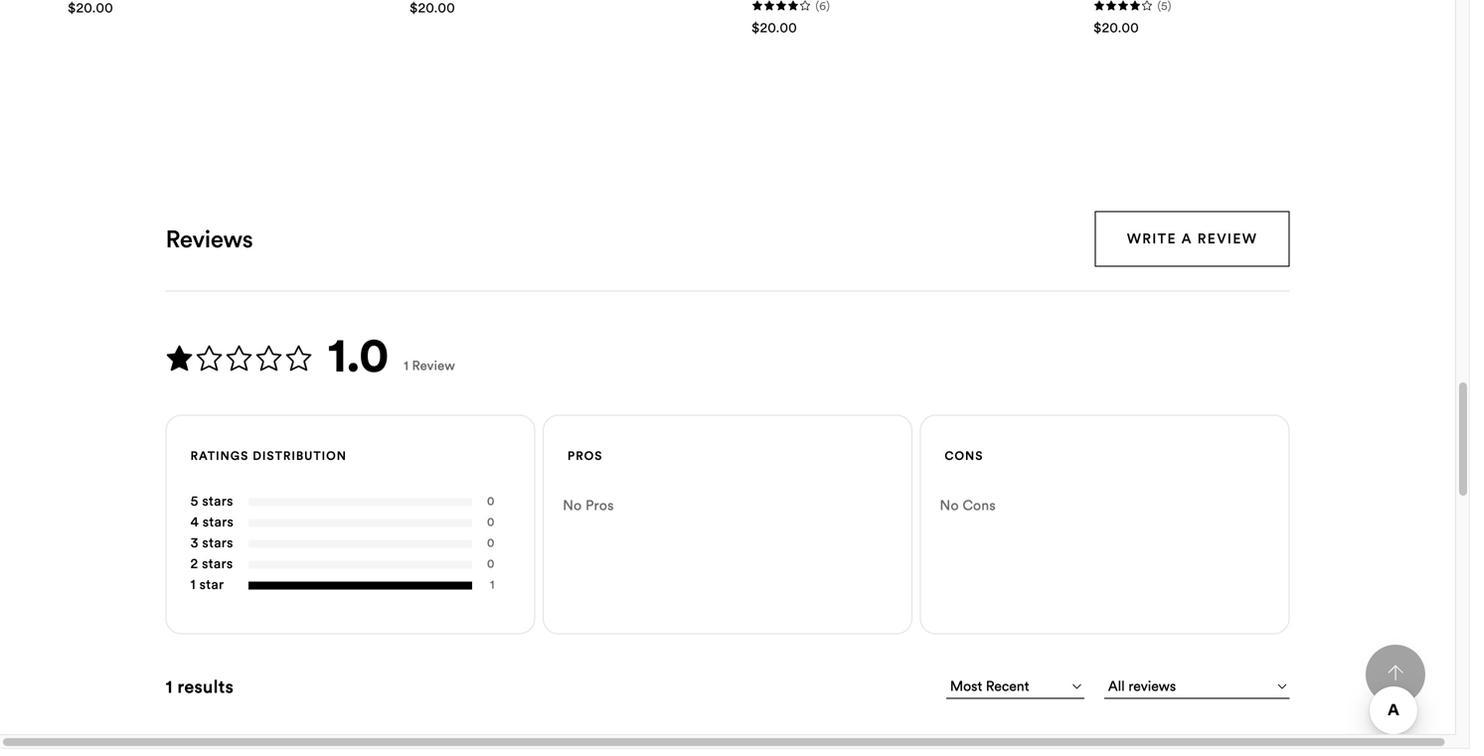 Task type: vqa. For each thing, say whether or not it's contained in the screenshot.
fourth The Stars
yes



Task type: locate. For each thing, give the bounding box(es) containing it.
write
[[1127, 230, 1177, 248]]

no cons
[[940, 496, 996, 514]]

0 horizontal spatial $20.00
[[752, 18, 797, 36]]

2 $20.00 from the left
[[1094, 18, 1139, 36]]

1
[[404, 357, 409, 374], [191, 576, 196, 593], [490, 577, 495, 592], [166, 676, 173, 698]]

no for no cons
[[940, 496, 959, 514]]

stars up 3 stars
[[203, 513, 234, 531]]

pros
[[568, 448, 603, 463], [586, 496, 614, 514]]

2 no from the left
[[940, 496, 959, 514]]

1 for 1 results
[[166, 676, 173, 698]]

0 for 4 stars
[[487, 514, 495, 529]]

1 no from the left
[[563, 496, 582, 514]]

0 for 5 stars
[[487, 493, 495, 508]]

0 horizontal spatial no
[[563, 496, 582, 514]]

no for no pros
[[563, 496, 582, 514]]

stars down 4 stars
[[202, 534, 233, 552]]

1 horizontal spatial $20.00 link
[[1086, 0, 1412, 52]]

1 for 1 star
[[191, 576, 196, 593]]

stars for 4 stars
[[203, 513, 234, 531]]

review
[[412, 357, 455, 374]]

stars up 4 stars
[[202, 492, 233, 510]]

3
[[191, 534, 199, 552]]

1 horizontal spatial no
[[940, 496, 959, 514]]

write a review
[[1127, 230, 1258, 248]]

4 0 from the top
[[487, 556, 495, 571]]

stars
[[202, 492, 233, 510], [203, 513, 234, 531], [202, 534, 233, 552], [202, 555, 233, 573]]

1 vertical spatial cons
[[963, 496, 996, 514]]

a
[[1182, 230, 1193, 248]]

0 for 2 stars
[[487, 556, 495, 571]]

1 horizontal spatial $20.00
[[1094, 18, 1139, 36]]

stars for 3 stars
[[202, 534, 233, 552]]

write a review link
[[1095, 211, 1290, 267]]

1 for 1
[[490, 577, 495, 592]]

2 0 from the top
[[487, 514, 495, 529]]

2
[[191, 555, 198, 573]]

cons
[[945, 448, 984, 463], [963, 496, 996, 514]]

1 0 from the top
[[487, 493, 495, 508]]

3 0 from the top
[[487, 535, 495, 550]]

3 stars
[[191, 534, 233, 552]]

results
[[177, 676, 234, 698]]

0
[[487, 493, 495, 508], [487, 514, 495, 529], [487, 535, 495, 550], [487, 556, 495, 571]]

stars down 3 stars
[[202, 555, 233, 573]]

2 stars from the top
[[203, 513, 234, 531]]

2 stars
[[191, 555, 233, 573]]

no
[[563, 496, 582, 514], [940, 496, 959, 514]]

1 $20.00 from the left
[[752, 18, 797, 36]]

3 stars from the top
[[202, 534, 233, 552]]

0 horizontal spatial $20.00 link
[[744, 0, 1070, 52]]

$20.00
[[752, 18, 797, 36], [1094, 18, 1139, 36]]

1 stars from the top
[[202, 492, 233, 510]]

4 stars from the top
[[202, 555, 233, 573]]

$20.00 link
[[744, 0, 1070, 52], [1086, 0, 1412, 52]]



Task type: describe. For each thing, give the bounding box(es) containing it.
1 results
[[166, 676, 234, 698]]

1 $20.00 link from the left
[[744, 0, 1070, 52]]

ratings distribution
[[191, 448, 347, 463]]

0 vertical spatial pros
[[568, 448, 603, 463]]

0 for 3 stars
[[487, 535, 495, 550]]

reviews
[[166, 224, 253, 254]]

review
[[1198, 230, 1258, 248]]

rated 1.0 out of 5 stars image
[[166, 324, 396, 385]]

distribution
[[253, 448, 347, 463]]

0 vertical spatial cons
[[945, 448, 984, 463]]

ratings
[[191, 448, 249, 463]]

$20.00 for 1st $20.00 link from left
[[752, 18, 797, 36]]

5
[[191, 492, 198, 510]]

4 stars
[[191, 513, 234, 531]]

stars for 2 stars
[[202, 555, 233, 573]]

1.0
[[328, 324, 389, 385]]

1 vertical spatial pros
[[586, 496, 614, 514]]

stars for 5 stars
[[202, 492, 233, 510]]

2 $20.00 link from the left
[[1086, 0, 1412, 52]]

star
[[199, 576, 224, 593]]

no pros
[[563, 496, 614, 514]]

1 star
[[191, 576, 224, 593]]

1 review
[[404, 357, 455, 374]]

back to top image
[[1388, 666, 1404, 681]]

$20.00 for 2nd $20.00 link from left
[[1094, 18, 1139, 36]]

4
[[191, 513, 199, 531]]

5 stars
[[191, 492, 233, 510]]

1 for 1 review
[[404, 357, 409, 374]]



